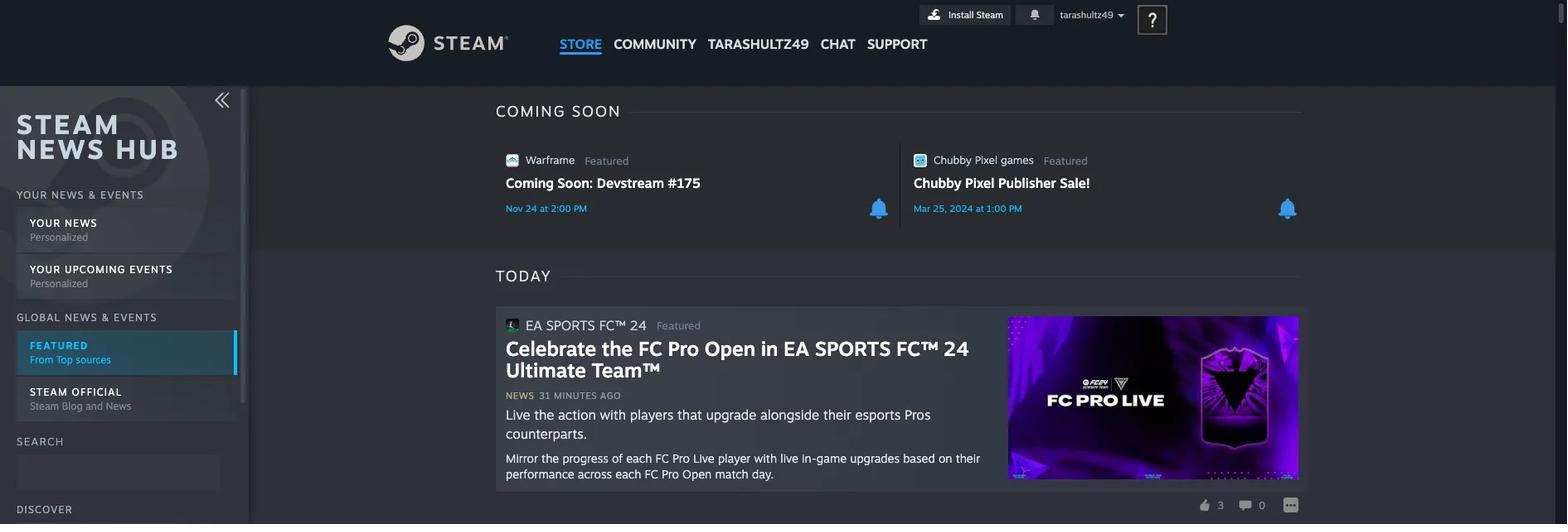 Task type: vqa. For each thing, say whether or not it's contained in the screenshot.
2023
no



Task type: describe. For each thing, give the bounding box(es) containing it.
tarashultz49 link
[[702, 0, 815, 60]]

coming for coming soon
[[496, 102, 566, 120]]

their inside celebrate the fc pro open in ea sports fc™ 24 ultimate team™ news 31 minutes ago live the action with players that upgrade alongside their esports pros counterparts.
[[823, 407, 851, 424]]

2 vertical spatial fc
[[645, 468, 658, 482]]

global
[[17, 312, 61, 324]]

action
[[558, 407, 596, 424]]

chubby for chubby pixel publisher sale!
[[914, 175, 962, 192]]

chubby for chubby pixel games
[[934, 153, 972, 167]]

celebrate
[[506, 337, 596, 362]]

warframe
[[526, 153, 575, 167]]

tarashultz49 inside tarashultz49 link
[[708, 36, 809, 52]]

games
[[1001, 153, 1034, 167]]

2024
[[950, 203, 973, 215]]

live inside mirror the progress of each fc pro live player with live in-game upgrades based on their performance across each fc pro open match day.
[[693, 452, 715, 466]]

esports
[[855, 407, 901, 424]]

across
[[578, 468, 612, 482]]

live inside celebrate the fc pro open in ea sports fc™ 24 ultimate team™ news 31 minutes ago live the action with players that upgrade alongside their esports pros counterparts.
[[506, 407, 530, 424]]

coming soon: devstream #175
[[506, 175, 701, 192]]

featured for celebrate the fc pro open in ea sports fc™ 24 ultimate team™
[[657, 319, 701, 333]]

official
[[72, 387, 122, 399]]

sources
[[76, 354, 111, 367]]

2 at from the left
[[976, 203, 984, 215]]

alongside
[[760, 407, 819, 424]]

events inside your upcoming events personalized
[[129, 263, 173, 276]]

players
[[630, 407, 674, 424]]

news for global news & events
[[65, 312, 98, 324]]

soon
[[572, 102, 621, 120]]

your for your upcoming events personalized
[[30, 263, 61, 276]]

fc inside celebrate the fc pro open in ea sports fc™ 24 ultimate team™ news 31 minutes ago live the action with players that upgrade alongside their esports pros counterparts.
[[638, 337, 662, 362]]

steam left blog
[[30, 401, 59, 413]]

with inside celebrate the fc pro open in ea sports fc™ 24 ultimate team™ news 31 minutes ago live the action with players that upgrade alongside their esports pros counterparts.
[[600, 407, 626, 424]]

live
[[780, 452, 799, 466]]

1 vertical spatial pro
[[672, 452, 690, 466]]

3
[[1218, 500, 1224, 512]]

community
[[614, 36, 696, 52]]

1:00
[[987, 203, 1006, 215]]

news inside steam official steam blog and news
[[106, 401, 131, 413]]

nov 24 at 2:00 pm
[[506, 203, 587, 215]]

on
[[939, 452, 952, 466]]

mar 25, 2024 at 1:00 pm
[[914, 203, 1022, 215]]

31
[[539, 391, 551, 402]]

that
[[677, 407, 702, 424]]

personalized inside your news personalized
[[30, 231, 88, 243]]

and
[[86, 401, 103, 413]]

0
[[1259, 500, 1265, 512]]

with inside mirror the progress of each fc pro live player with live in-game upgrades based on their performance across each fc pro open match day.
[[754, 452, 777, 466]]

chubby pixel games
[[934, 153, 1034, 167]]

upgrades
[[850, 452, 900, 466]]

discover
[[17, 504, 73, 516]]

2 vertical spatial pro
[[662, 468, 679, 482]]

& for global
[[101, 312, 110, 324]]

install
[[949, 9, 974, 21]]

community link
[[608, 0, 702, 60]]

0 horizontal spatial 24
[[525, 203, 537, 215]]

ea inside celebrate the fc pro open in ea sports fc™ 24 ultimate team™ news 31 minutes ago live the action with players that upgrade alongside their esports pros counterparts.
[[784, 337, 810, 362]]

news for your news personalized
[[65, 217, 98, 229]]

steam up blog
[[30, 387, 68, 399]]

the for mirror
[[542, 452, 559, 466]]

install steam
[[949, 9, 1003, 21]]

store link
[[554, 0, 608, 60]]

personalized inside your upcoming events personalized
[[30, 277, 88, 290]]

minutes
[[554, 391, 597, 402]]

mirror
[[506, 452, 538, 466]]

soon:
[[558, 175, 593, 192]]

0 vertical spatial each
[[626, 452, 652, 466]]

24 inside celebrate the fc pro open in ea sports fc™ 24 ultimate team™ news 31 minutes ago live the action with players that upgrade alongside their esports pros counterparts.
[[944, 337, 969, 362]]

1 horizontal spatial tarashultz49
[[1060, 9, 1114, 21]]

celebrate the fc pro open in ea sports fc™ 24 ultimate team™ news 31 minutes ago live the action with players that upgrade alongside their esports pros counterparts.
[[506, 337, 969, 443]]

1 vertical spatial 24
[[630, 317, 647, 334]]

performance
[[506, 468, 574, 482]]

pro inside celebrate the fc pro open in ea sports fc™ 24 ultimate team™ news 31 minutes ago live the action with players that upgrade alongside their esports pros counterparts.
[[668, 337, 699, 362]]

upcoming
[[65, 263, 126, 276]]

install steam link
[[920, 5, 1011, 25]]

steam inside 'link'
[[977, 9, 1003, 21]]

blog
[[62, 401, 83, 413]]

sports inside celebrate the fc pro open in ea sports fc™ 24 ultimate team™ news 31 minutes ago live the action with players that upgrade alongside their esports pros counterparts.
[[815, 337, 891, 362]]

news for steam news hub
[[17, 133, 106, 166]]

mirror the progress of each fc pro live player with live in-game upgrades based on their performance across each fc pro open match day.
[[506, 452, 980, 482]]

support link
[[862, 0, 933, 56]]

nov
[[506, 203, 523, 215]]

open inside celebrate the fc pro open in ea sports fc™ 24 ultimate team™ news 31 minutes ago live the action with players that upgrade alongside their esports pros counterparts.
[[705, 337, 755, 362]]

from
[[30, 354, 53, 367]]

your news personalized
[[30, 217, 98, 243]]

pixel for games
[[975, 153, 998, 167]]

events for your news & events
[[100, 189, 144, 201]]



Task type: locate. For each thing, give the bounding box(es) containing it.
0 vertical spatial tarashultz49
[[1060, 9, 1114, 21]]

hub
[[116, 133, 180, 166]]

fc™ up pros
[[896, 337, 938, 362]]

team™
[[592, 358, 660, 383]]

chubby up the 2024
[[934, 153, 972, 167]]

tarashultz49
[[1060, 9, 1114, 21], [708, 36, 809, 52]]

open
[[705, 337, 755, 362], [683, 468, 712, 482]]

#175
[[668, 175, 701, 192]]

pro right team™
[[668, 337, 699, 362]]

1 vertical spatial their
[[956, 452, 980, 466]]

1 horizontal spatial sports
[[815, 337, 891, 362]]

events down your upcoming events personalized
[[114, 312, 157, 324]]

0 horizontal spatial pm
[[574, 203, 587, 215]]

steam inside steam news hub
[[17, 108, 121, 141]]

chat
[[821, 36, 856, 52]]

the down ea sports fc™ 24 at the bottom of the page
[[602, 337, 633, 362]]

events
[[100, 189, 144, 201], [129, 263, 173, 276], [114, 312, 157, 324]]

coming
[[496, 102, 566, 120], [506, 175, 554, 192]]

their inside mirror the progress of each fc pro live player with live in-game upgrades based on their performance across each fc pro open match day.
[[956, 452, 980, 466]]

open left in
[[705, 337, 755, 362]]

pixel up chubby pixel publisher sale!
[[975, 153, 998, 167]]

0 vertical spatial their
[[823, 407, 851, 424]]

2 pm from the left
[[1009, 203, 1022, 215]]

fc right across
[[645, 468, 658, 482]]

your
[[17, 189, 47, 201], [30, 217, 61, 229], [30, 263, 61, 276]]

news left 31
[[506, 391, 534, 402]]

0 vertical spatial pro
[[668, 337, 699, 362]]

2 vertical spatial events
[[114, 312, 157, 324]]

their left esports
[[823, 407, 851, 424]]

2 vertical spatial 24
[[944, 337, 969, 362]]

featured from top sources
[[30, 340, 111, 367]]

1 at from the left
[[540, 203, 548, 215]]

steam up the your news & events
[[17, 108, 121, 141]]

chubby pixel publisher sale!
[[914, 175, 1090, 192]]

coming for coming soon: devstream #175
[[506, 175, 554, 192]]

featured up coming soon: devstream #175
[[585, 154, 629, 168]]

1 horizontal spatial at
[[976, 203, 984, 215]]

search
[[17, 435, 64, 449]]

1 vertical spatial ea
[[784, 337, 810, 362]]

0 vertical spatial sports
[[546, 317, 595, 334]]

0 horizontal spatial tarashultz49
[[708, 36, 809, 52]]

player
[[718, 452, 751, 466]]

store
[[560, 36, 602, 52]]

1 vertical spatial events
[[129, 263, 173, 276]]

0 vertical spatial the
[[602, 337, 633, 362]]

open left match
[[683, 468, 712, 482]]

1 vertical spatial your
[[30, 217, 61, 229]]

coming up nov at the top left
[[506, 175, 554, 192]]

live left the player
[[693, 452, 715, 466]]

& up your news personalized
[[88, 189, 97, 201]]

fc™ inside celebrate the fc pro open in ea sports fc™ 24 ultimate team™ news 31 minutes ago live the action with players that upgrade alongside their esports pros counterparts.
[[896, 337, 938, 362]]

at left 1:00
[[976, 203, 984, 215]]

pros
[[905, 407, 931, 424]]

of
[[612, 452, 623, 466]]

at left the '2:00'
[[540, 203, 548, 215]]

0 horizontal spatial live
[[506, 407, 530, 424]]

1 vertical spatial pixel
[[965, 175, 995, 192]]

pm right 1:00
[[1009, 203, 1022, 215]]

with
[[600, 407, 626, 424], [754, 452, 777, 466]]

2:00
[[551, 203, 571, 215]]

today
[[496, 267, 552, 285]]

featured up team™
[[657, 319, 701, 333]]

steam official steam blog and news
[[30, 387, 131, 413]]

0 horizontal spatial with
[[600, 407, 626, 424]]

0 vertical spatial fc™
[[599, 317, 626, 334]]

0 vertical spatial your
[[17, 189, 47, 201]]

the
[[602, 337, 633, 362], [534, 407, 554, 424], [542, 452, 559, 466]]

steam
[[977, 9, 1003, 21], [17, 108, 121, 141], [30, 387, 68, 399], [30, 401, 59, 413]]

events down 'hub'
[[100, 189, 144, 201]]

support
[[867, 36, 928, 52]]

personalized down the your news & events
[[30, 231, 88, 243]]

news
[[17, 133, 106, 166], [51, 189, 84, 201], [65, 217, 98, 229], [65, 312, 98, 324], [506, 391, 534, 402], [106, 401, 131, 413]]

1 vertical spatial each
[[616, 468, 641, 482]]

steam news hub
[[17, 108, 180, 166]]

the up performance
[[542, 452, 559, 466]]

upgrade
[[706, 407, 756, 424]]

1 vertical spatial open
[[683, 468, 712, 482]]

your inside your news personalized
[[30, 217, 61, 229]]

your for your news & events
[[17, 189, 47, 201]]

chubby
[[934, 153, 972, 167], [914, 175, 962, 192]]

1 vertical spatial fc
[[655, 452, 669, 466]]

each
[[626, 452, 652, 466], [616, 468, 641, 482]]

pm right the '2:00'
[[574, 203, 587, 215]]

1 horizontal spatial pm
[[1009, 203, 1022, 215]]

each right of
[[626, 452, 652, 466]]

featured up top
[[30, 340, 89, 353]]

personalized down upcoming
[[30, 277, 88, 290]]

pixel down chubby pixel games
[[965, 175, 995, 192]]

0 vertical spatial coming
[[496, 102, 566, 120]]

1 vertical spatial chubby
[[914, 175, 962, 192]]

& for your
[[88, 189, 97, 201]]

2 personalized from the top
[[30, 277, 88, 290]]

progress
[[563, 452, 609, 466]]

1 vertical spatial coming
[[506, 175, 554, 192]]

1 personalized from the top
[[30, 231, 88, 243]]

fc up players
[[638, 337, 662, 362]]

0 horizontal spatial sports
[[546, 317, 595, 334]]

fc
[[638, 337, 662, 362], [655, 452, 669, 466], [645, 468, 658, 482]]

the down 31
[[534, 407, 554, 424]]

1 horizontal spatial live
[[693, 452, 715, 466]]

0 vertical spatial fc
[[638, 337, 662, 362]]

25,
[[933, 203, 947, 215]]

events right upcoming
[[129, 263, 173, 276]]

coming up warframe
[[496, 102, 566, 120]]

counterparts.
[[506, 426, 587, 443]]

match
[[715, 468, 749, 482]]

sale!
[[1060, 175, 1090, 192]]

1 horizontal spatial their
[[956, 452, 980, 466]]

game
[[817, 452, 847, 466]]

featured for coming soon: devstream #175
[[585, 154, 629, 168]]

live
[[506, 407, 530, 424], [693, 452, 715, 466]]

global news & events
[[17, 312, 157, 324]]

1 vertical spatial sports
[[815, 337, 891, 362]]

news up your news personalized
[[51, 189, 84, 201]]

your for your news personalized
[[30, 217, 61, 229]]

in
[[761, 337, 778, 362]]

personalized
[[30, 231, 88, 243], [30, 277, 88, 290]]

events for global news & events
[[114, 312, 157, 324]]

featured inside 'featured from top sources'
[[30, 340, 89, 353]]

with down ago
[[600, 407, 626, 424]]

1 vertical spatial tarashultz49
[[708, 36, 809, 52]]

1 vertical spatial &
[[101, 312, 110, 324]]

each down of
[[616, 468, 641, 482]]

live up counterparts.
[[506, 407, 530, 424]]

at
[[540, 203, 548, 215], [976, 203, 984, 215]]

sports up celebrate
[[546, 317, 595, 334]]

your news & events
[[17, 189, 144, 201]]

pro down that
[[672, 452, 690, 466]]

1 vertical spatial fc™
[[896, 337, 938, 362]]

news for your news & events
[[51, 189, 84, 201]]

sports
[[546, 317, 595, 334], [815, 337, 891, 362]]

devstream
[[597, 175, 664, 192]]

0 vertical spatial ea
[[526, 317, 542, 334]]

24
[[525, 203, 537, 215], [630, 317, 647, 334], [944, 337, 969, 362]]

pm
[[574, 203, 587, 215], [1009, 203, 1022, 215]]

2 horizontal spatial 24
[[944, 337, 969, 362]]

0 horizontal spatial at
[[540, 203, 548, 215]]

news right and
[[106, 401, 131, 413]]

2 vertical spatial the
[[542, 452, 559, 466]]

1 horizontal spatial ea
[[784, 337, 810, 362]]

0 vertical spatial open
[[705, 337, 755, 362]]

pro
[[668, 337, 699, 362], [672, 452, 690, 466], [662, 468, 679, 482]]

1 vertical spatial personalized
[[30, 277, 88, 290]]

0 vertical spatial pixel
[[975, 153, 998, 167]]

1 vertical spatial with
[[754, 452, 777, 466]]

featured
[[585, 154, 629, 168], [1044, 154, 1088, 168], [657, 319, 701, 333], [30, 340, 89, 353]]

& down your upcoming events personalized
[[101, 312, 110, 324]]

featured up sale!
[[1044, 154, 1088, 168]]

chat link
[[815, 0, 862, 56]]

0 vertical spatial &
[[88, 189, 97, 201]]

based
[[903, 452, 935, 466]]

publisher
[[998, 175, 1056, 192]]

1 horizontal spatial 24
[[630, 317, 647, 334]]

news inside steam news hub
[[17, 133, 106, 166]]

ea up celebrate
[[526, 317, 542, 334]]

your down the your news & events
[[30, 217, 61, 229]]

pixel for publisher
[[965, 175, 995, 192]]

0 horizontal spatial their
[[823, 407, 851, 424]]

&
[[88, 189, 97, 201], [101, 312, 110, 324]]

ago
[[600, 391, 621, 402]]

1 horizontal spatial with
[[754, 452, 777, 466]]

in-
[[802, 452, 817, 466]]

featured for chubby pixel publisher sale!
[[1044, 154, 1088, 168]]

1 horizontal spatial fc™
[[896, 337, 938, 362]]

0 vertical spatial live
[[506, 407, 530, 424]]

1 horizontal spatial &
[[101, 312, 110, 324]]

0 vertical spatial with
[[600, 407, 626, 424]]

their right on in the bottom right of the page
[[956, 452, 980, 466]]

mar
[[914, 203, 930, 215]]

0 vertical spatial events
[[100, 189, 144, 201]]

1 vertical spatial the
[[534, 407, 554, 424]]

ea sports fc™ 24
[[526, 317, 647, 334]]

0 horizontal spatial fc™
[[599, 317, 626, 334]]

the inside mirror the progress of each fc pro live player with live in-game upgrades based on their performance across each fc pro open match day.
[[542, 452, 559, 466]]

sports up esports
[[815, 337, 891, 362]]

your upcoming events personalized
[[30, 263, 173, 290]]

0 vertical spatial chubby
[[934, 153, 972, 167]]

chubby up '25,' at the right top
[[914, 175, 962, 192]]

None text field
[[17, 456, 221, 491]]

0 link
[[1236, 495, 1265, 517]]

2 vertical spatial your
[[30, 263, 61, 276]]

your inside your upcoming events personalized
[[30, 263, 61, 276]]

top
[[56, 354, 73, 367]]

news inside your news personalized
[[65, 217, 98, 229]]

your up your news personalized
[[17, 189, 47, 201]]

day.
[[752, 468, 774, 482]]

pro left match
[[662, 468, 679, 482]]

news down the your news & events
[[65, 217, 98, 229]]

fc™
[[599, 317, 626, 334], [896, 337, 938, 362]]

0 vertical spatial personalized
[[30, 231, 88, 243]]

coming soon
[[496, 102, 621, 120]]

0 horizontal spatial ea
[[526, 317, 542, 334]]

with up day.
[[754, 452, 777, 466]]

0 vertical spatial 24
[[525, 203, 537, 215]]

news up 'featured from top sources'
[[65, 312, 98, 324]]

steam right install
[[977, 9, 1003, 21]]

your down your news personalized
[[30, 263, 61, 276]]

0 horizontal spatial &
[[88, 189, 97, 201]]

1 vertical spatial live
[[693, 452, 715, 466]]

ea
[[526, 317, 542, 334], [784, 337, 810, 362]]

the for celebrate
[[602, 337, 633, 362]]

news up the your news & events
[[17, 133, 106, 166]]

ea right in
[[784, 337, 810, 362]]

news inside celebrate the fc pro open in ea sports fc™ 24 ultimate team™ news 31 minutes ago live the action with players that upgrade alongside their esports pros counterparts.
[[506, 391, 534, 402]]

fc™ up team™
[[599, 317, 626, 334]]

ultimate
[[506, 358, 586, 383]]

open inside mirror the progress of each fc pro live player with live in-game upgrades based on their performance across each fc pro open match day.
[[683, 468, 712, 482]]

1 pm from the left
[[574, 203, 587, 215]]

fc down players
[[655, 452, 669, 466]]



